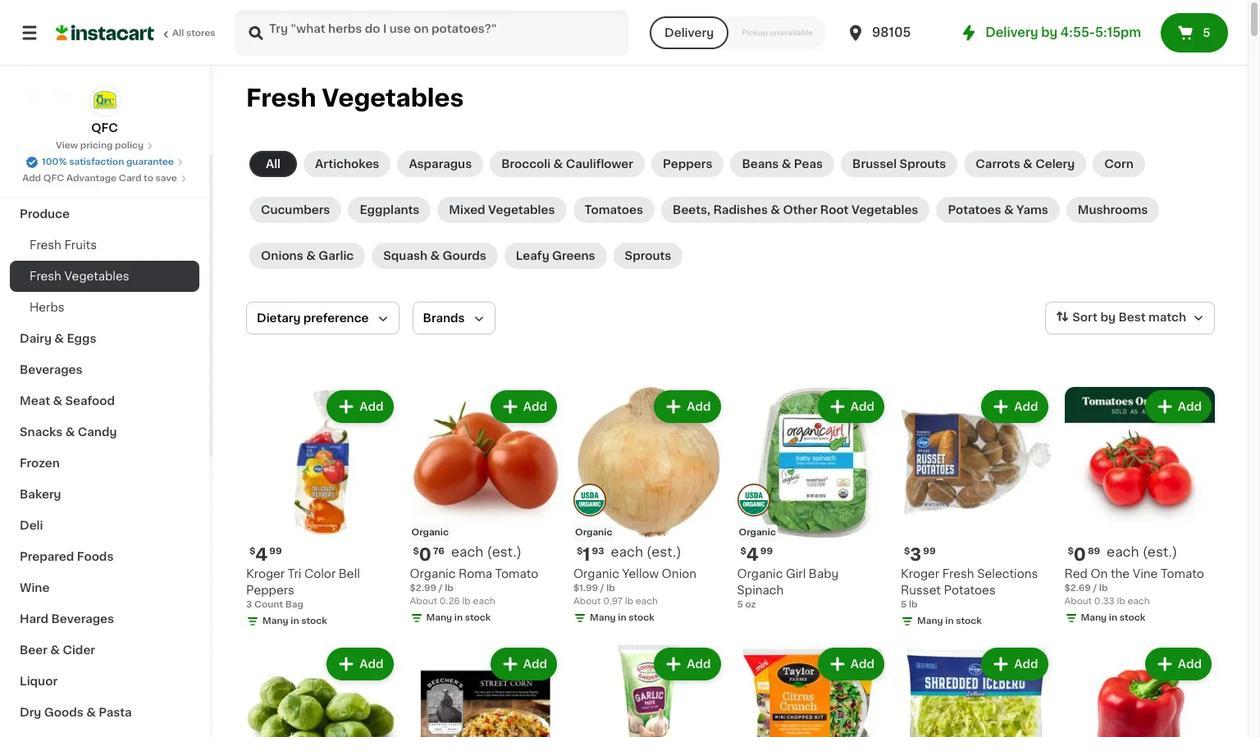 Task type: vqa. For each thing, say whether or not it's contained in the screenshot.
the Me for Pet Supplies Near Me
no



Task type: describe. For each thing, give the bounding box(es) containing it.
in for vine
[[1109, 613, 1118, 622]]

cider
[[63, 645, 95, 656]]

kroger fresh selections russet potatoes 5 lb
[[901, 568, 1038, 609]]

4:55-
[[1061, 26, 1095, 39]]

red
[[1065, 568, 1088, 580]]

each (est.) for tomato
[[451, 545, 522, 558]]

qfc link
[[89, 85, 120, 136]]

tomatoes
[[585, 204, 643, 216]]

vegetables down the broccoli
[[488, 204, 555, 216]]

beer
[[20, 645, 48, 656]]

$2.69
[[1065, 584, 1091, 593]]

delivery for delivery by 4:55-5:15pm
[[986, 26, 1038, 39]]

beer & cider
[[20, 645, 95, 656]]

& for carrots & celery
[[1023, 158, 1033, 170]]

root
[[820, 204, 849, 216]]

about inside red on the vine tomato $2.69 / lb about 0.33 lb each
[[1065, 597, 1092, 606]]

brussel
[[853, 158, 897, 170]]

all for all stores
[[172, 29, 184, 38]]

deli
[[20, 520, 43, 532]]

prepared foods link
[[10, 541, 199, 573]]

snacks
[[20, 427, 63, 438]]

about for 1
[[573, 597, 601, 606]]

$ inside $ 1 93
[[577, 547, 583, 556]]

count
[[254, 600, 283, 609]]

$ inside $ 0 89
[[1068, 547, 1074, 556]]

5 button
[[1161, 13, 1228, 53]]

advantage
[[66, 174, 117, 183]]

potatoes & yams
[[948, 204, 1048, 216]]

1 vertical spatial fresh vegetables
[[30, 271, 129, 282]]

onion
[[662, 568, 697, 580]]

carrots & celery link
[[964, 151, 1086, 177]]

dairy
[[20, 333, 52, 345]]

many for $2.99
[[426, 613, 452, 622]]

by for delivery
[[1041, 26, 1058, 39]]

lb right 0.33
[[1117, 597, 1125, 606]]

beverages inside "hard beverages" link
[[51, 614, 114, 625]]

cucumbers link
[[249, 197, 342, 223]]

93
[[592, 547, 604, 556]]

foods
[[77, 551, 114, 563]]

4 $ from the left
[[740, 547, 746, 556]]

again
[[83, 55, 115, 66]]

brussel sprouts link
[[841, 151, 958, 177]]

organic roma tomato $2.99 / lb about 0.26 lb each
[[410, 568, 538, 606]]

peppers inside kroger tri color bell peppers 3 count bag
[[246, 585, 294, 596]]

beets,
[[673, 204, 711, 216]]

all link
[[249, 151, 297, 177]]

pricing
[[80, 141, 113, 150]]

tri
[[288, 568, 301, 580]]

the
[[1111, 568, 1130, 580]]

5:15pm
[[1095, 26, 1141, 39]]

beverages link
[[10, 354, 199, 386]]

corn link
[[1093, 151, 1145, 177]]

each inside organic yellow onion $1.99 / lb about 0.97 lb each
[[636, 597, 658, 606]]

girl
[[786, 568, 806, 580]]

lb right 0.26
[[462, 597, 471, 606]]

leafy greens link
[[504, 243, 607, 269]]

leafy greens
[[516, 250, 595, 262]]

carrots & celery
[[976, 158, 1075, 170]]

dry
[[20, 707, 41, 719]]

preference
[[303, 313, 369, 324]]

tomato inside red on the vine tomato $2.69 / lb about 0.33 lb each
[[1161, 568, 1204, 580]]

about for 0
[[410, 597, 437, 606]]

sort
[[1073, 312, 1098, 323]]

view
[[56, 141, 78, 150]]

onions & garlic
[[261, 250, 354, 262]]

organic girl baby spinach 5 oz
[[737, 568, 839, 609]]

stock for onion
[[629, 613, 655, 622]]

all for all
[[266, 158, 281, 170]]

each inside red on the vine tomato $2.69 / lb about 0.33 lb each
[[1128, 597, 1150, 606]]

mixed vegetables
[[449, 204, 555, 216]]

hard beverages
[[20, 614, 114, 625]]

& for onions & garlic
[[306, 250, 316, 262]]

snacks & candy link
[[10, 417, 199, 448]]

beans
[[742, 158, 779, 170]]

on
[[1091, 568, 1108, 580]]

$ 4 99 for kroger tri color bell peppers
[[249, 546, 282, 563]]

0 vertical spatial fresh vegetables
[[246, 86, 464, 110]]

leafy
[[516, 250, 549, 262]]

$0.89 each (estimated) element
[[1065, 544, 1215, 566]]

fresh up all "link" on the left top of the page
[[246, 86, 316, 110]]

& for squash & gourds
[[430, 250, 440, 262]]

squash
[[383, 250, 427, 262]]

policy
[[115, 141, 144, 150]]

oz
[[745, 600, 756, 609]]

delivery button
[[650, 16, 729, 49]]

in for $1.99
[[618, 613, 626, 622]]

$ 0 89
[[1068, 546, 1100, 563]]

0 vertical spatial sprouts
[[900, 158, 946, 170]]

0 for organic
[[419, 546, 431, 563]]

lb inside kroger fresh selections russet potatoes 5 lb
[[909, 600, 918, 609]]

$ 3 99
[[904, 546, 936, 563]]

lb up 0.26
[[445, 584, 454, 593]]

5 inside organic girl baby spinach 5 oz
[[737, 600, 743, 609]]

organic inside organic yellow onion $1.99 / lb about 0.97 lb each
[[573, 568, 619, 580]]

stock for tomato
[[465, 613, 491, 622]]

stock down bag
[[301, 617, 327, 626]]

mixed
[[449, 204, 485, 216]]

item badge image for organic yellow onion
[[573, 484, 606, 517]]

fresh fruits
[[30, 240, 97, 251]]

each (est.) for the
[[1107, 545, 1177, 558]]

garlic
[[319, 250, 354, 262]]

service type group
[[650, 16, 826, 49]]

squash & gourds
[[383, 250, 486, 262]]

eggplants
[[360, 204, 420, 216]]

fruits
[[64, 240, 97, 251]]

asparagus link
[[397, 151, 483, 177]]

recipes
[[20, 146, 68, 158]]

Search field
[[236, 11, 627, 54]]

view pricing policy link
[[56, 139, 154, 153]]

add qfc advantage card to save
[[22, 174, 177, 183]]

many in stock down bag
[[263, 617, 327, 626]]

each up 'roma'
[[451, 545, 484, 558]]

match
[[1149, 312, 1186, 323]]

bell
[[339, 568, 360, 580]]

many in stock for $1.99
[[590, 613, 655, 622]]

& inside beets, radishes & other root vegetables link
[[771, 204, 780, 216]]

(est.) for onion
[[647, 545, 681, 558]]

card
[[119, 174, 141, 183]]

item badge image for organic girl baby spinach
[[737, 484, 770, 517]]

99 for organic girl baby spinach
[[760, 547, 773, 556]]

1 horizontal spatial peppers
[[663, 158, 712, 170]]

prepared
[[20, 551, 74, 563]]

goods
[[44, 707, 83, 719]]

vegetables down fresh fruits link
[[64, 271, 129, 282]]

guarantee
[[126, 158, 174, 167]]

eggplants link
[[348, 197, 431, 223]]

radishes
[[713, 204, 768, 216]]

many down count
[[263, 617, 289, 626]]

color
[[304, 568, 336, 580]]

all stores
[[172, 29, 216, 38]]

many in stock down kroger fresh selections russet potatoes 5 lb at the right bottom
[[917, 617, 982, 626]]

organic inside organic roma tomato $2.99 / lb about 0.26 lb each
[[410, 568, 456, 580]]

many in stock for vine
[[1081, 613, 1146, 622]]

hard
[[20, 614, 49, 625]]

herbs link
[[10, 292, 199, 323]]

lists
[[46, 88, 74, 99]]

snacks & candy
[[20, 427, 117, 438]]

kroger tri color bell peppers 3 count bag
[[246, 568, 360, 609]]

kroger for 3
[[901, 568, 940, 580]]

organic inside organic girl baby spinach 5 oz
[[737, 568, 783, 580]]

many down the "russet"
[[917, 617, 943, 626]]



Task type: locate. For each thing, give the bounding box(es) containing it.
0 vertical spatial peppers
[[663, 158, 712, 170]]

lb up 0.97
[[606, 584, 615, 593]]

item badge image
[[573, 484, 606, 517], [737, 484, 770, 517]]

(est.) for the
[[1143, 545, 1177, 558]]

fresh vegetables up the artichokes
[[246, 86, 464, 110]]

$ left "76"
[[413, 547, 419, 556]]

1 horizontal spatial delivery
[[986, 26, 1038, 39]]

potatoes inside kroger fresh selections russet potatoes 5 lb
[[944, 585, 996, 596]]

selections
[[977, 568, 1038, 580]]

1 vertical spatial by
[[1101, 312, 1116, 323]]

0 horizontal spatial item badge image
[[573, 484, 606, 517]]

product group containing 1
[[573, 387, 724, 628]]

/ inside organic yellow onion $1.99 / lb about 0.97 lb each
[[600, 584, 604, 593]]

& left the candy
[[65, 427, 75, 438]]

dairy & eggs link
[[10, 323, 199, 354]]

tomato inside organic roma tomato $2.99 / lb about 0.26 lb each
[[495, 568, 538, 580]]

stock down organic roma tomato $2.99 / lb about 0.26 lb each
[[465, 613, 491, 622]]

artichokes
[[315, 158, 379, 170]]

add
[[22, 174, 41, 183], [360, 401, 384, 413], [523, 401, 547, 413], [687, 401, 711, 413], [851, 401, 875, 413], [1014, 401, 1038, 413], [1178, 401, 1202, 413], [360, 658, 384, 670], [523, 658, 547, 670], [687, 658, 711, 670], [851, 658, 875, 670], [1014, 658, 1038, 670], [1178, 658, 1202, 670]]

hard beverages link
[[10, 604, 199, 635]]

1 horizontal spatial by
[[1101, 312, 1116, 323]]

& left gourds
[[430, 250, 440, 262]]

0 horizontal spatial qfc
[[43, 174, 64, 183]]

2 99 from the left
[[760, 547, 773, 556]]

2 item badge image from the left
[[737, 484, 770, 517]]

99 up spinach
[[760, 547, 773, 556]]

many down 0.97
[[590, 613, 616, 622]]

99 for kroger fresh selections russet potatoes
[[923, 547, 936, 556]]

prepared foods
[[20, 551, 114, 563]]

kroger up the "russet"
[[901, 568, 940, 580]]

cucumbers
[[261, 204, 330, 216]]

(est.) inside $1.93 each (estimated) element
[[647, 545, 681, 558]]

& right meat
[[53, 395, 62, 407]]

tomato down the $0.76 each (estimated) element
[[495, 568, 538, 580]]

0 horizontal spatial 5
[[737, 600, 743, 609]]

0 horizontal spatial 99
[[269, 547, 282, 556]]

$ inside $ 3 99
[[904, 547, 910, 556]]

tomato right vine
[[1161, 568, 1204, 580]]

1 kroger from the left
[[246, 568, 285, 580]]

& left peas
[[782, 158, 791, 170]]

0 horizontal spatial fresh vegetables
[[30, 271, 129, 282]]

many down 0.33
[[1081, 613, 1107, 622]]

delivery inside button
[[665, 27, 714, 39]]

2 horizontal spatial 5
[[1203, 27, 1211, 39]]

lb down the "russet"
[[909, 600, 918, 609]]

2 (est.) from the left
[[647, 545, 681, 558]]

0 horizontal spatial tomato
[[495, 568, 538, 580]]

herbs
[[30, 302, 64, 313]]

5 inside button
[[1203, 27, 1211, 39]]

$ 1 93
[[577, 546, 604, 563]]

2 about from the left
[[573, 597, 601, 606]]

spinach
[[737, 585, 784, 596]]

4 for organic girl baby spinach
[[746, 546, 759, 563]]

$0.76 each (estimated) element
[[410, 544, 560, 566]]

best
[[1119, 312, 1146, 323]]

broccoli & cauliflower link
[[490, 151, 645, 177]]

1
[[583, 546, 590, 563]]

$ 0 76
[[413, 546, 445, 563]]

squash & gourds link
[[372, 243, 498, 269]]

(est.) up onion
[[647, 545, 681, 558]]

& left the pasta
[[86, 707, 96, 719]]

3 99 from the left
[[923, 547, 936, 556]]

5
[[1203, 27, 1211, 39], [737, 600, 743, 609], [901, 600, 907, 609]]

& for meat & seafood
[[53, 395, 62, 407]]

meat & seafood link
[[10, 386, 199, 417]]

100% satisfaction guarantee
[[42, 158, 174, 167]]

in down bag
[[291, 617, 299, 626]]

wine link
[[10, 573, 199, 604]]

2 tomato from the left
[[1161, 568, 1204, 580]]

1 horizontal spatial sprouts
[[900, 158, 946, 170]]

None search field
[[235, 10, 629, 56]]

sort by
[[1073, 312, 1116, 323]]

1 $ from the left
[[249, 547, 255, 556]]

many down 0.26
[[426, 613, 452, 622]]

sprouts link
[[613, 243, 683, 269]]

& inside dry goods & pasta link
[[86, 707, 96, 719]]

organic yellow onion $1.99 / lb about 0.97 lb each
[[573, 568, 697, 606]]

beer & cider link
[[10, 635, 199, 666]]

/ for 0
[[439, 584, 443, 593]]

2 / from the left
[[600, 584, 604, 593]]

delivery
[[986, 26, 1038, 39], [665, 27, 714, 39]]

0 left "76"
[[419, 546, 431, 563]]

many for vine
[[1081, 613, 1107, 622]]

1 0 from the left
[[419, 546, 431, 563]]

beans & peas
[[742, 158, 823, 170]]

& inside squash & gourds link
[[430, 250, 440, 262]]

by inside field
[[1101, 312, 1116, 323]]

0 vertical spatial by
[[1041, 26, 1058, 39]]

delivery for delivery
[[665, 27, 714, 39]]

2 horizontal spatial /
[[1093, 584, 1097, 593]]

0 horizontal spatial all
[[172, 29, 184, 38]]

beverages inside beverages link
[[20, 364, 83, 376]]

2 4 from the left
[[746, 546, 759, 563]]

each (est.) up the yellow
[[611, 545, 681, 558]]

many for $1.99
[[590, 613, 616, 622]]

1 horizontal spatial 5
[[901, 600, 907, 609]]

& inside snacks & candy link
[[65, 427, 75, 438]]

many in stock down 0.97
[[590, 613, 655, 622]]

& left celery
[[1023, 158, 1033, 170]]

1 (est.) from the left
[[487, 545, 522, 558]]

3
[[910, 546, 922, 563], [246, 600, 252, 609]]

brands button
[[412, 302, 495, 335]]

1 vertical spatial all
[[266, 158, 281, 170]]

kroger left tri
[[246, 568, 285, 580]]

item badge image inside product group
[[573, 484, 606, 517]]

/ inside organic roma tomato $2.99 / lb about 0.26 lb each
[[439, 584, 443, 593]]

$ inside $ 0 76
[[413, 547, 419, 556]]

russet
[[901, 585, 941, 596]]

3 each (est.) from the left
[[1107, 545, 1177, 558]]

4 up count
[[255, 546, 268, 563]]

0 vertical spatial beverages
[[20, 364, 83, 376]]

1 horizontal spatial 99
[[760, 547, 773, 556]]

celery
[[1036, 158, 1075, 170]]

2 0 from the left
[[1074, 546, 1086, 563]]

$1.93 each (estimated) element
[[573, 544, 724, 566]]

100% satisfaction guarantee button
[[26, 153, 184, 169]]

5 inside kroger fresh selections russet potatoes 5 lb
[[901, 600, 907, 609]]

1 horizontal spatial fresh vegetables
[[246, 86, 464, 110]]

add button
[[328, 392, 392, 422], [492, 392, 555, 422], [656, 392, 719, 422], [819, 392, 883, 422], [983, 392, 1046, 422], [1147, 392, 1210, 422], [328, 649, 392, 679], [492, 649, 555, 679], [656, 649, 719, 679], [819, 649, 883, 679], [983, 649, 1046, 679], [1147, 649, 1210, 679]]

0 vertical spatial potatoes
[[948, 204, 1001, 216]]

1 horizontal spatial $ 4 99
[[740, 546, 773, 563]]

seafood
[[65, 395, 115, 407]]

2 horizontal spatial 99
[[923, 547, 936, 556]]

in down kroger fresh selections russet potatoes 5 lb at the right bottom
[[945, 617, 954, 626]]

delivery inside "link"
[[986, 26, 1038, 39]]

beverages down dairy & eggs at top left
[[20, 364, 83, 376]]

0 for red
[[1074, 546, 1086, 563]]

peppers up count
[[246, 585, 294, 596]]

0 vertical spatial 3
[[910, 546, 922, 563]]

0 horizontal spatial 3
[[246, 600, 252, 609]]

0 horizontal spatial /
[[439, 584, 443, 593]]

about down '$2.99'
[[410, 597, 437, 606]]

2 horizontal spatial (est.)
[[1143, 545, 1177, 558]]

99 inside $ 3 99
[[923, 547, 936, 556]]

1 horizontal spatial each (est.)
[[611, 545, 681, 558]]

corn
[[1105, 158, 1134, 170]]

/ up 0.26
[[439, 584, 443, 593]]

1 $ 4 99 from the left
[[249, 546, 282, 563]]

all left stores
[[172, 29, 184, 38]]

1 99 from the left
[[269, 547, 282, 556]]

1 horizontal spatial (est.)
[[647, 545, 681, 558]]

& inside onions & garlic link
[[306, 250, 316, 262]]

(est.) up vine
[[1143, 545, 1177, 558]]

3 inside product group
[[910, 546, 922, 563]]

qfc logo image
[[89, 85, 120, 117]]

(est.) up 'roma'
[[487, 545, 522, 558]]

about inside organic yellow onion $1.99 / lb about 0.97 lb each
[[573, 597, 601, 606]]

0 horizontal spatial each (est.)
[[451, 545, 522, 558]]

by for sort
[[1101, 312, 1116, 323]]

stock down kroger fresh selections russet potatoes 5 lb at the right bottom
[[956, 617, 982, 626]]

1 about from the left
[[410, 597, 437, 606]]

2 $ 4 99 from the left
[[740, 546, 773, 563]]

kroger for 4
[[246, 568, 285, 580]]

0 horizontal spatial (est.)
[[487, 545, 522, 558]]

each (est.) up vine
[[1107, 545, 1177, 558]]

& inside potatoes & yams link
[[1004, 204, 1014, 216]]

best match
[[1119, 312, 1186, 323]]

1 horizontal spatial kroger
[[901, 568, 940, 580]]

all inside "link"
[[266, 158, 281, 170]]

each inside organic roma tomato $2.99 / lb about 0.26 lb each
[[473, 597, 495, 606]]

$ 4 99 up spinach
[[740, 546, 773, 563]]

broccoli & cauliflower
[[501, 158, 633, 170]]

0 horizontal spatial $ 4 99
[[249, 546, 282, 563]]

& inside dairy & eggs link
[[54, 333, 64, 345]]

kroger inside kroger tri color bell peppers 3 count bag
[[246, 568, 285, 580]]

sprouts right brussel
[[900, 158, 946, 170]]

potatoes down selections
[[944, 585, 996, 596]]

sprouts
[[900, 158, 946, 170], [625, 250, 671, 262]]

all up cucumbers
[[266, 158, 281, 170]]

it
[[72, 55, 80, 66]]

wine
[[20, 583, 50, 594]]

1 horizontal spatial /
[[600, 584, 604, 593]]

$ 4 99
[[249, 546, 282, 563], [740, 546, 773, 563]]

4 for kroger tri color bell peppers
[[255, 546, 268, 563]]

0 horizontal spatial 0
[[419, 546, 431, 563]]

5 $ from the left
[[904, 547, 910, 556]]

delivery by 4:55-5:15pm link
[[959, 23, 1141, 43]]

lb right 0.97
[[625, 597, 633, 606]]

mushrooms link
[[1066, 197, 1160, 223]]

4 up spinach
[[746, 546, 759, 563]]

about down $1.99
[[573, 597, 601, 606]]

& left garlic
[[306, 250, 316, 262]]

dry goods & pasta link
[[10, 697, 199, 729]]

by left 4:55-
[[1041, 26, 1058, 39]]

1 item badge image from the left
[[573, 484, 606, 517]]

0 horizontal spatial by
[[1041, 26, 1058, 39]]

1 horizontal spatial 0
[[1074, 546, 1086, 563]]

each
[[451, 545, 484, 558], [611, 545, 643, 558], [1107, 545, 1139, 558], [473, 597, 495, 606], [636, 597, 658, 606], [1128, 597, 1150, 606]]

0 horizontal spatial sprouts
[[625, 250, 671, 262]]

liquor link
[[10, 666, 199, 697]]

& right beer
[[50, 645, 60, 656]]

3 left count
[[246, 600, 252, 609]]

dairy & eggs
[[20, 333, 96, 345]]

produce
[[20, 208, 70, 220]]

99 up kroger tri color bell peppers 3 count bag
[[269, 547, 282, 556]]

fresh
[[246, 86, 316, 110], [30, 240, 61, 251], [30, 271, 61, 282], [942, 568, 974, 580]]

candy
[[78, 427, 117, 438]]

3 about from the left
[[1065, 597, 1092, 606]]

kroger inside kroger fresh selections russet potatoes 5 lb
[[901, 568, 940, 580]]

view pricing policy
[[56, 141, 144, 150]]

each (est.) up 'roma'
[[451, 545, 522, 558]]

& inside carrots & celery link
[[1023, 158, 1033, 170]]

each (est.) inside $0.89 each (estimated) element
[[1107, 545, 1177, 558]]

potatoes down carrots
[[948, 204, 1001, 216]]

3 up the "russet"
[[910, 546, 922, 563]]

onions & garlic link
[[249, 243, 365, 269]]

in down 0.33
[[1109, 613, 1118, 622]]

about inside organic roma tomato $2.99 / lb about 0.26 lb each
[[410, 597, 437, 606]]

& inside meat & seafood link
[[53, 395, 62, 407]]

cauliflower
[[566, 158, 633, 170]]

2 kroger from the left
[[901, 568, 940, 580]]

1 horizontal spatial 4
[[746, 546, 759, 563]]

1 vertical spatial qfc
[[43, 174, 64, 183]]

1 / from the left
[[439, 584, 443, 593]]

1 horizontal spatial 3
[[910, 546, 922, 563]]

each (est.) inside $1.93 each (estimated) element
[[611, 545, 681, 558]]

$ 4 99 for organic girl baby spinach
[[740, 546, 773, 563]]

peas
[[794, 158, 823, 170]]

$ left 93
[[577, 547, 583, 556]]

0.26
[[440, 597, 460, 606]]

(est.) inside $0.89 each (estimated) element
[[1143, 545, 1177, 558]]

each down the yellow
[[636, 597, 658, 606]]

/ for 1
[[600, 584, 604, 593]]

sprouts down tomatoes link
[[625, 250, 671, 262]]

$ up spinach
[[740, 547, 746, 556]]

meat
[[20, 395, 50, 407]]

many in stock
[[426, 613, 491, 622], [590, 613, 655, 622], [1081, 613, 1146, 622], [263, 617, 327, 626], [917, 617, 982, 626]]

fresh inside kroger fresh selections russet potatoes 5 lb
[[942, 568, 974, 580]]

2 horizontal spatial about
[[1065, 597, 1092, 606]]

instacart logo image
[[56, 23, 154, 43]]

3 inside kroger tri color bell peppers 3 count bag
[[246, 600, 252, 609]]

0 vertical spatial qfc
[[91, 122, 118, 134]]

each up 'the'
[[1107, 545, 1139, 558]]

0 horizontal spatial 4
[[255, 546, 268, 563]]

& inside beer & cider "link"
[[50, 645, 60, 656]]

baby
[[809, 568, 839, 580]]

0.33
[[1094, 597, 1115, 606]]

$
[[249, 547, 255, 556], [413, 547, 419, 556], [577, 547, 583, 556], [740, 547, 746, 556], [904, 547, 910, 556], [1068, 547, 1074, 556]]

Best match Sort by field
[[1045, 302, 1215, 335]]

many
[[426, 613, 452, 622], [590, 613, 616, 622], [1081, 613, 1107, 622], [263, 617, 289, 626], [917, 617, 943, 626]]

3 / from the left
[[1093, 584, 1097, 593]]

many in stock for $2.99
[[426, 613, 491, 622]]

qfc up view pricing policy link
[[91, 122, 118, 134]]

other
[[783, 204, 817, 216]]

3 (est.) from the left
[[1143, 545, 1177, 558]]

beverages up cider
[[51, 614, 114, 625]]

vegetables down search field
[[322, 86, 464, 110]]

stock for the
[[1120, 613, 1146, 622]]

tomatoes link
[[573, 197, 655, 223]]

lb up 0.33
[[1099, 584, 1108, 593]]

1 horizontal spatial about
[[573, 597, 601, 606]]

dietary preference button
[[246, 302, 399, 335]]

1 vertical spatial sprouts
[[625, 250, 671, 262]]

0 horizontal spatial delivery
[[665, 27, 714, 39]]

$ up "red"
[[1068, 547, 1074, 556]]

in down 0.26
[[454, 613, 463, 622]]

(est.) for tomato
[[487, 545, 522, 558]]

peppers up the beets,
[[663, 158, 712, 170]]

pasta
[[99, 707, 132, 719]]

produce link
[[10, 199, 199, 230]]

& for beer & cider
[[50, 645, 60, 656]]

in for $2.99
[[454, 613, 463, 622]]

& inside beans & peas link
[[782, 158, 791, 170]]

& inside broccoli & cauliflower link
[[553, 158, 563, 170]]

0 left 89
[[1074, 546, 1086, 563]]

each down vine
[[1128, 597, 1150, 606]]

each (est.) inside the $0.76 each (estimated) element
[[451, 545, 522, 558]]

each (est.)
[[451, 545, 522, 558], [611, 545, 681, 558], [1107, 545, 1177, 558]]

0 horizontal spatial kroger
[[246, 568, 285, 580]]

1 each (est.) from the left
[[451, 545, 522, 558]]

each up the yellow
[[611, 545, 643, 558]]

product group containing 3
[[901, 387, 1051, 631]]

vine
[[1133, 568, 1158, 580]]

1 tomato from the left
[[495, 568, 538, 580]]

3 $ from the left
[[577, 547, 583, 556]]

1 vertical spatial peppers
[[246, 585, 294, 596]]

each down 'roma'
[[473, 597, 495, 606]]

1 4 from the left
[[255, 546, 268, 563]]

in down 0.97
[[618, 613, 626, 622]]

$2.99
[[410, 584, 437, 593]]

(est.)
[[487, 545, 522, 558], [647, 545, 681, 558], [1143, 545, 1177, 558]]

/ inside red on the vine tomato $2.69 / lb about 0.33 lb each
[[1093, 584, 1097, 593]]

& left "yams"
[[1004, 204, 1014, 216]]

vegetables down brussel
[[852, 204, 918, 216]]

& right the broccoli
[[553, 158, 563, 170]]

1 horizontal spatial item badge image
[[737, 484, 770, 517]]

& left other
[[771, 204, 780, 216]]

fresh up herbs
[[30, 271, 61, 282]]

1 horizontal spatial tomato
[[1161, 568, 1204, 580]]

/ right $1.99
[[600, 584, 604, 593]]

& for dairy & eggs
[[54, 333, 64, 345]]

$ up the "russet"
[[904, 547, 910, 556]]

& left eggs
[[54, 333, 64, 345]]

99 up the "russet"
[[923, 547, 936, 556]]

98105 button
[[846, 10, 944, 56]]

1 vertical spatial 3
[[246, 600, 252, 609]]

frozen
[[20, 458, 60, 469]]

1 horizontal spatial qfc
[[91, 122, 118, 134]]

fresh vegetables down fruits at the left top
[[30, 271, 129, 282]]

save
[[156, 174, 177, 183]]

bakery
[[20, 489, 61, 500]]

& for potatoes & yams
[[1004, 204, 1014, 216]]

fresh down produce
[[30, 240, 61, 251]]

6 $ from the left
[[1068, 547, 1074, 556]]

stock down red on the vine tomato $2.69 / lb about 0.33 lb each
[[1120, 613, 1146, 622]]

$ 4 99 up count
[[249, 546, 282, 563]]

0 horizontal spatial about
[[410, 597, 437, 606]]

1 vertical spatial beverages
[[51, 614, 114, 625]]

yellow
[[622, 568, 659, 580]]

product group
[[246, 387, 397, 631], [410, 387, 560, 628], [573, 387, 724, 628], [737, 387, 888, 612], [901, 387, 1051, 631], [1065, 387, 1215, 628], [246, 644, 397, 738], [410, 644, 560, 738], [573, 644, 724, 738], [737, 644, 888, 738], [901, 644, 1051, 738], [1065, 644, 1215, 738]]

100%
[[42, 158, 67, 167]]

by right sort at the top of the page
[[1101, 312, 1116, 323]]

2 horizontal spatial each (est.)
[[1107, 545, 1177, 558]]

many in stock down 0.26
[[426, 613, 491, 622]]

fresh left selections
[[942, 568, 974, 580]]

0.97
[[603, 597, 623, 606]]

$ up count
[[249, 547, 255, 556]]

about down "$2.69"
[[1065, 597, 1092, 606]]

by inside "link"
[[1041, 26, 1058, 39]]

(est.) inside the $0.76 each (estimated) element
[[487, 545, 522, 558]]

& for snacks & candy
[[65, 427, 75, 438]]

2 $ from the left
[[413, 547, 419, 556]]

& for beans & peas
[[782, 158, 791, 170]]

2 each (est.) from the left
[[611, 545, 681, 558]]

stock down organic yellow onion $1.99 / lb about 0.97 lb each
[[629, 613, 655, 622]]

1 vertical spatial potatoes
[[944, 585, 996, 596]]

1 horizontal spatial all
[[266, 158, 281, 170]]

kroger
[[246, 568, 285, 580], [901, 568, 940, 580]]

each (est.) for onion
[[611, 545, 681, 558]]

buy it again
[[46, 55, 115, 66]]

& for broccoli & cauliflower
[[553, 158, 563, 170]]

99 for kroger tri color bell peppers
[[269, 547, 282, 556]]

0 vertical spatial all
[[172, 29, 184, 38]]

/ down on
[[1093, 584, 1097, 593]]

0 horizontal spatial peppers
[[246, 585, 294, 596]]



